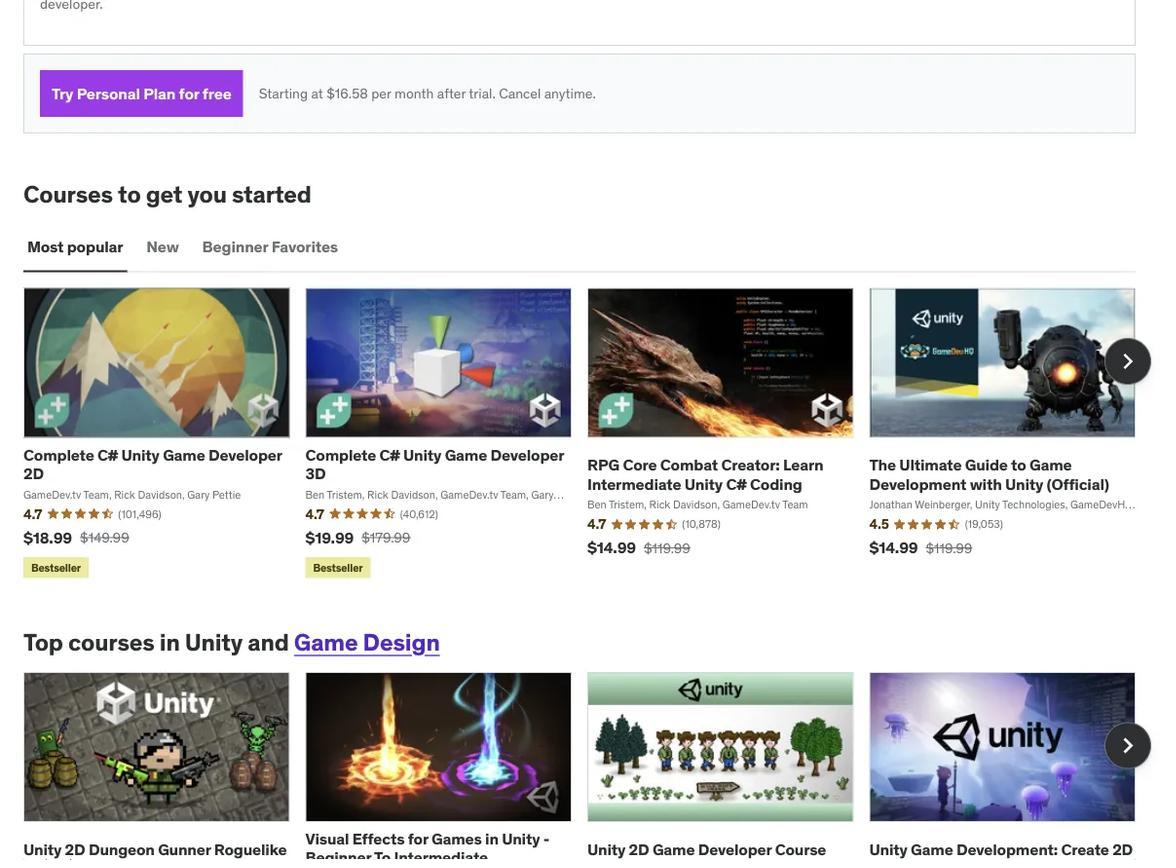 Task type: vqa. For each thing, say whether or not it's contained in the screenshot.
$17.99 $109.99's $17.99
no



Task type: locate. For each thing, give the bounding box(es) containing it.
1 horizontal spatial developer
[[491, 445, 564, 465]]

unity
[[121, 445, 160, 465], [403, 445, 442, 465], [685, 474, 723, 494], [1006, 474, 1044, 494], [185, 628, 243, 657], [502, 829, 540, 849], [23, 840, 62, 860], [588, 840, 626, 860], [870, 840, 908, 860]]

ultimate
[[900, 455, 962, 475]]

rpg inside rpg core combat creator: learn intermediate unity c# coding
[[588, 455, 620, 475]]

1 vertical spatial beginner
[[306, 848, 371, 861]]

beginner left to
[[306, 848, 371, 861]]

1 horizontal spatial in
[[485, 829, 499, 849]]

2 horizontal spatial developer
[[698, 840, 772, 860]]

popular
[[67, 237, 123, 257]]

c# inside unity game development: create 2d and 3d games with c#
[[1017, 858, 1038, 861]]

unity inside the unity 2d dungeon gunner roguelike development course
[[23, 840, 62, 860]]

1 vertical spatial intermediate
[[394, 848, 488, 861]]

with
[[970, 474, 1002, 494]]

for left free
[[179, 83, 199, 103]]

0 vertical spatial development
[[870, 474, 967, 494]]

3d
[[306, 464, 326, 484], [902, 858, 923, 861]]

in right the courses
[[160, 628, 180, 657]]

anytime.
[[544, 84, 596, 102]]

0 vertical spatial for
[[179, 83, 199, 103]]

course
[[775, 840, 827, 860], [124, 858, 175, 861]]

the ultimate guide to game development with unity (official)
[[870, 455, 1110, 494]]

unity 2d dungeon gunner roguelike development course link
[[23, 840, 287, 861]]

1 horizontal spatial for
[[408, 829, 428, 849]]

development:
[[957, 840, 1058, 860]]

unity game development: create 2d and 3d games with c# link
[[870, 840, 1133, 861]]

game inside the ultimate guide to game development with unity (official)
[[1030, 455, 1072, 475]]

and
[[870, 858, 899, 861]]

starting
[[259, 84, 308, 102]]

1 vertical spatial 3d
[[902, 858, 923, 861]]

1 vertical spatial development
[[23, 858, 121, 861]]

0 horizontal spatial 3d
[[306, 464, 326, 484]]

0 vertical spatial in
[[160, 628, 180, 657]]

1 horizontal spatial intermediate
[[588, 474, 682, 494]]

personal
[[77, 83, 140, 103]]

games
[[432, 829, 482, 849], [926, 858, 976, 861]]

0 horizontal spatial to
[[118, 179, 141, 208]]

0 vertical spatial to
[[118, 179, 141, 208]]

in
[[160, 628, 180, 657], [485, 829, 499, 849]]

beginner down you
[[202, 237, 268, 257]]

per
[[371, 84, 391, 102]]

to left get
[[118, 179, 141, 208]]

0 vertical spatial intermediate
[[588, 474, 682, 494]]

complete c# unity game developer 3d
[[306, 445, 564, 484]]

games left with
[[926, 858, 976, 861]]

guide
[[966, 455, 1008, 475]]

unity 2d game developer course farming rpg link
[[588, 840, 827, 861]]

c# inside the complete c# unity game developer 2d
[[97, 445, 118, 465]]

0 vertical spatial games
[[432, 829, 482, 849]]

developer inside the complete c# unity game developer 2d
[[209, 445, 282, 465]]

course inside the unity 2d dungeon gunner roguelike development course
[[124, 858, 175, 861]]

rpg
[[588, 455, 620, 475], [651, 858, 683, 861]]

rpg right the farming
[[651, 858, 683, 861]]

and
[[248, 628, 289, 657]]

to inside the ultimate guide to game development with unity (official)
[[1012, 455, 1027, 475]]

0 horizontal spatial development
[[23, 858, 121, 861]]

unity game development: create 2d and 3d games with c#
[[870, 840, 1133, 861]]

0 vertical spatial 3d
[[306, 464, 326, 484]]

to
[[374, 848, 391, 861]]

2d inside the complete c# unity game developer 2d
[[23, 464, 44, 484]]

1 vertical spatial to
[[1012, 455, 1027, 475]]

1 vertical spatial games
[[926, 858, 976, 861]]

intermediate inside rpg core combat creator: learn intermediate unity c# coding
[[588, 474, 682, 494]]

2d inside the unity 2d dungeon gunner roguelike development course
[[65, 840, 85, 860]]

intermediate
[[588, 474, 682, 494], [394, 848, 488, 861]]

development inside the ultimate guide to game development with unity (official)
[[870, 474, 967, 494]]

developer inside complete c# unity game developer 3d
[[491, 445, 564, 465]]

development for ultimate
[[870, 474, 967, 494]]

0 vertical spatial beginner
[[202, 237, 268, 257]]

with
[[979, 858, 1014, 861]]

intermediate inside "visual effects for games in unity - beginner to intermediate"
[[394, 848, 488, 861]]

gunner
[[158, 840, 211, 860]]

carousel element
[[23, 288, 1152, 582], [23, 673, 1152, 861]]

0 horizontal spatial complete
[[23, 445, 94, 465]]

0 vertical spatial carousel element
[[23, 288, 1152, 582]]

2 complete from the left
[[306, 445, 376, 465]]

2 carousel element from the top
[[23, 673, 1152, 861]]

1 horizontal spatial games
[[926, 858, 976, 861]]

1 horizontal spatial rpg
[[651, 858, 683, 861]]

developer
[[209, 445, 282, 465], [491, 445, 564, 465], [698, 840, 772, 860]]

development
[[870, 474, 967, 494], [23, 858, 121, 861]]

1 horizontal spatial beginner
[[306, 848, 371, 861]]

0 horizontal spatial developer
[[209, 445, 282, 465]]

0 horizontal spatial games
[[432, 829, 482, 849]]

1 horizontal spatial development
[[870, 474, 967, 494]]

for inside "visual effects for games in unity - beginner to intermediate"
[[408, 829, 428, 849]]

1 vertical spatial rpg
[[651, 858, 683, 861]]

2d inside unity 2d game developer course farming rpg
[[629, 840, 650, 860]]

1 vertical spatial in
[[485, 829, 499, 849]]

for right to
[[408, 829, 428, 849]]

1 vertical spatial carousel element
[[23, 673, 1152, 861]]

beginner
[[202, 237, 268, 257], [306, 848, 371, 861]]

1 horizontal spatial 3d
[[902, 858, 923, 861]]

complete inside complete c# unity game developer 3d
[[306, 445, 376, 465]]

in left -
[[485, 829, 499, 849]]

for
[[179, 83, 199, 103], [408, 829, 428, 849]]

rpg core combat creator: learn intermediate unity c# coding link
[[588, 455, 824, 494]]

0 horizontal spatial course
[[124, 858, 175, 861]]

effects
[[353, 829, 405, 849]]

combat
[[661, 455, 718, 475]]

1 complete from the left
[[23, 445, 94, 465]]

farming
[[588, 858, 648, 861]]

1 vertical spatial for
[[408, 829, 428, 849]]

complete
[[23, 445, 94, 465], [306, 445, 376, 465]]

creator:
[[722, 455, 780, 475]]

design
[[363, 628, 440, 657]]

visual effects for games in unity - beginner to intermediate link
[[306, 829, 550, 861]]

2d
[[23, 464, 44, 484], [65, 840, 85, 860], [629, 840, 650, 860], [1113, 840, 1133, 860]]

c#
[[97, 445, 118, 465], [380, 445, 400, 465], [726, 474, 747, 494], [1017, 858, 1038, 861]]

rpg left core
[[588, 455, 620, 475]]

courses to get you started
[[23, 179, 312, 208]]

0 horizontal spatial intermediate
[[394, 848, 488, 861]]

games right to
[[432, 829, 482, 849]]

try
[[52, 83, 73, 103]]

1 horizontal spatial complete
[[306, 445, 376, 465]]

0 horizontal spatial for
[[179, 83, 199, 103]]

game
[[163, 445, 205, 465], [445, 445, 487, 465], [1030, 455, 1072, 475], [294, 628, 358, 657], [653, 840, 695, 860], [911, 840, 954, 860]]

0 horizontal spatial rpg
[[588, 455, 620, 475]]

to
[[118, 179, 141, 208], [1012, 455, 1027, 475]]

courses
[[23, 179, 113, 208]]

unity inside rpg core combat creator: learn intermediate unity c# coding
[[685, 474, 723, 494]]

1 horizontal spatial course
[[775, 840, 827, 860]]

1 horizontal spatial to
[[1012, 455, 1027, 475]]

beginner inside "visual effects for games in unity - beginner to intermediate"
[[306, 848, 371, 861]]

1 carousel element from the top
[[23, 288, 1152, 582]]

top courses in unity and game design
[[23, 628, 440, 657]]

-
[[544, 829, 550, 849]]

unity inside unity 2d game developer course farming rpg
[[588, 840, 626, 860]]

beginner favorites
[[202, 237, 338, 257]]

0 vertical spatial rpg
[[588, 455, 620, 475]]

development inside the unity 2d dungeon gunner roguelike development course
[[23, 858, 121, 861]]

to right guide
[[1012, 455, 1027, 475]]

0 horizontal spatial beginner
[[202, 237, 268, 257]]

unity inside complete c# unity game developer 3d
[[403, 445, 442, 465]]

complete inside the complete c# unity game developer 2d
[[23, 445, 94, 465]]

3d inside complete c# unity game developer 3d
[[306, 464, 326, 484]]

c# inside rpg core combat creator: learn intermediate unity c# coding
[[726, 474, 747, 494]]

game design link
[[294, 628, 440, 657]]

the ultimate guide to game development with unity (official) link
[[870, 455, 1110, 494]]

(official)
[[1047, 474, 1110, 494]]



Task type: describe. For each thing, give the bounding box(es) containing it.
unity 2d game developer course farming rpg
[[588, 840, 827, 861]]

game inside unity game development: create 2d and 3d games with c#
[[911, 840, 954, 860]]

in inside "visual effects for games in unity - beginner to intermediate"
[[485, 829, 499, 849]]

starting at $16.58 per month after trial. cancel anytime.
[[259, 84, 596, 102]]

rpg core combat creator: learn intermediate unity c# coding
[[588, 455, 824, 494]]

unity inside the complete c# unity game developer 2d
[[121, 445, 160, 465]]

try personal plan for free link
[[40, 70, 243, 117]]

coding
[[750, 474, 803, 494]]

unity inside the ultimate guide to game development with unity (official)
[[1006, 474, 1044, 494]]

month
[[395, 84, 434, 102]]

$16.58
[[327, 84, 368, 102]]

courses
[[68, 628, 155, 657]]

most popular button
[[23, 224, 127, 271]]

the
[[870, 455, 897, 475]]

complete c# unity game developer 2d link
[[23, 445, 282, 484]]

started
[[232, 179, 312, 208]]

complete for 3d
[[306, 445, 376, 465]]

you
[[188, 179, 227, 208]]

carousel element containing visual effects for games in unity - beginner to intermediate
[[23, 673, 1152, 861]]

next image
[[1113, 730, 1144, 762]]

game inside unity 2d game developer course farming rpg
[[653, 840, 695, 860]]

developer inside unity 2d game developer course farming rpg
[[698, 840, 772, 860]]

new
[[147, 237, 179, 257]]

0 horizontal spatial in
[[160, 628, 180, 657]]

free
[[203, 83, 232, 103]]

most popular
[[27, 237, 123, 257]]

top
[[23, 628, 63, 657]]

c# inside complete c# unity game developer 3d
[[380, 445, 400, 465]]

favorites
[[272, 237, 338, 257]]

complete c# unity game developer 2d
[[23, 445, 282, 484]]

game inside complete c# unity game developer 3d
[[445, 445, 487, 465]]

dungeon
[[89, 840, 155, 860]]

learn
[[784, 455, 824, 475]]

most
[[27, 237, 64, 257]]

after
[[437, 84, 466, 102]]

developer for complete c# unity game developer 2d
[[209, 445, 282, 465]]

carousel element containing complete c# unity game developer 2d
[[23, 288, 1152, 582]]

developer for complete c# unity game developer 3d
[[491, 445, 564, 465]]

unity inside "visual effects for games in unity - beginner to intermediate"
[[502, 829, 540, 849]]

unity 2d dungeon gunner roguelike development course
[[23, 840, 287, 861]]

create
[[1062, 840, 1110, 860]]

games inside "visual effects for games in unity - beginner to intermediate"
[[432, 829, 482, 849]]

3d inside unity game development: create 2d and 3d games with c#
[[902, 858, 923, 861]]

course inside unity 2d game developer course farming rpg
[[775, 840, 827, 860]]

cancel
[[499, 84, 541, 102]]

next image
[[1113, 346, 1144, 377]]

for inside try personal plan for free link
[[179, 83, 199, 103]]

rpg inside unity 2d game developer course farming rpg
[[651, 858, 683, 861]]

new button
[[143, 224, 183, 271]]

2d inside unity game development: create 2d and 3d games with c#
[[1113, 840, 1133, 860]]

trial.
[[469, 84, 496, 102]]

core
[[623, 455, 657, 475]]

development for 2d
[[23, 858, 121, 861]]

visual
[[306, 829, 349, 849]]

visual effects for games in unity - beginner to intermediate
[[306, 829, 550, 861]]

beginner inside beginner favorites button
[[202, 237, 268, 257]]

get
[[146, 179, 183, 208]]

try personal plan for free
[[52, 83, 232, 103]]

roguelike
[[214, 840, 287, 860]]

complete c# unity game developer 3d link
[[306, 445, 564, 484]]

unity inside unity game development: create 2d and 3d games with c#
[[870, 840, 908, 860]]

at
[[311, 84, 323, 102]]

plan
[[143, 83, 176, 103]]

games inside unity game development: create 2d and 3d games with c#
[[926, 858, 976, 861]]

game inside the complete c# unity game developer 2d
[[163, 445, 205, 465]]

beginner favorites button
[[198, 224, 342, 271]]

complete for 2d
[[23, 445, 94, 465]]



